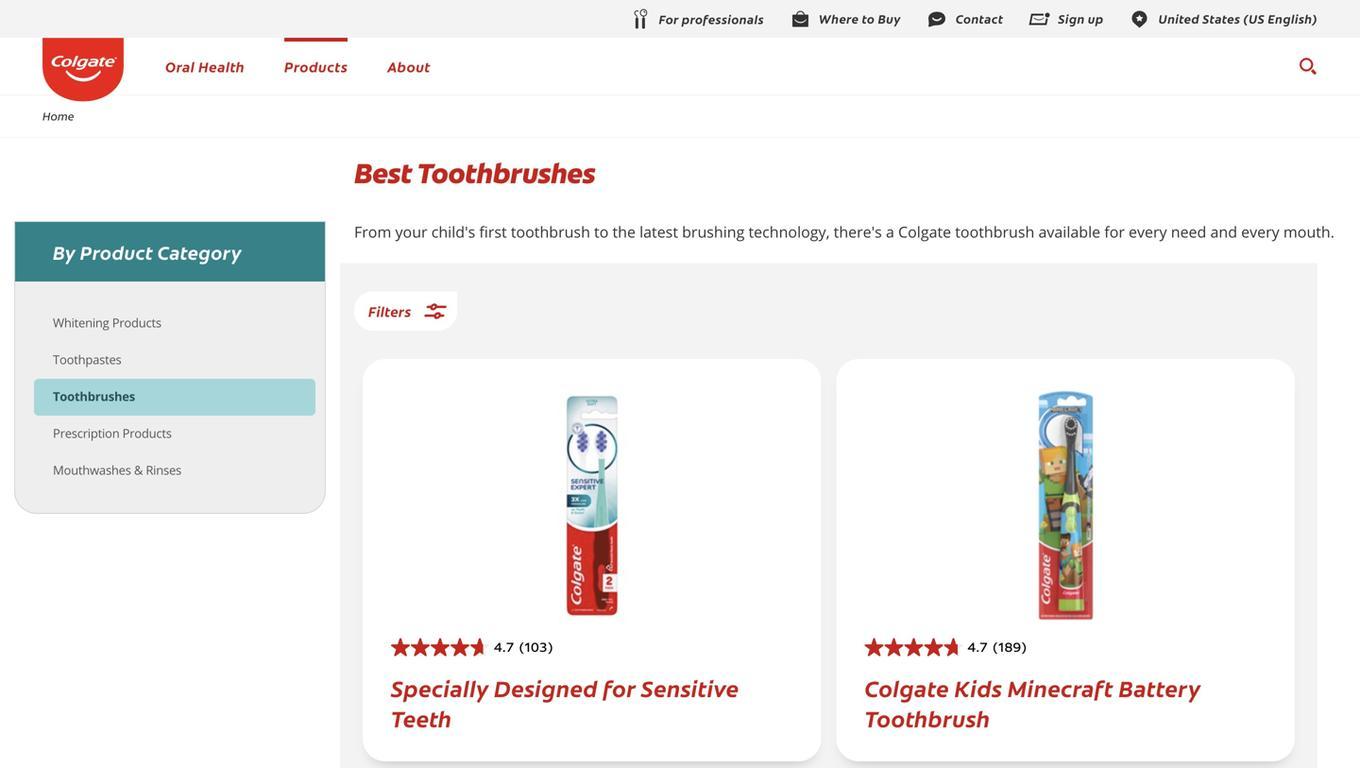 Task type: vqa. For each thing, say whether or not it's contained in the screenshot.
our inside the Whiten your smile easily and effectively with our whitening formulas. Powered by hydrogen peroxide, an ingredient also used by dental professionals, ​​Colgate
no



Task type: locate. For each thing, give the bounding box(es) containing it.
child's
[[432, 222, 476, 242]]

filters
[[369, 301, 412, 321]]

sign up icon image
[[1029, 8, 1051, 31]]

4.7 left (189)
[[968, 642, 989, 655]]

toothbrush
[[511, 222, 591, 242], [956, 222, 1035, 242]]

0 horizontal spatial every
[[1129, 222, 1168, 242]]

health
[[199, 56, 245, 76]]

rinses
[[146, 462, 181, 479]]

whitening
[[53, 314, 109, 331]]

4.7 for kids
[[968, 642, 989, 655]]

need
[[1172, 222, 1207, 242]]

1 vertical spatial products
[[112, 314, 162, 331]]

0 horizontal spatial 4.7
[[494, 642, 515, 655]]

colgate left kids
[[865, 672, 950, 704]]

(189)
[[994, 642, 1028, 655]]

toothbrush left to
[[511, 222, 591, 242]]

1 horizontal spatial toothbrush
[[956, 222, 1035, 242]]

for
[[1105, 222, 1126, 242], [603, 672, 636, 704]]

designed
[[494, 672, 598, 704]]

colgate right 'a'
[[899, 222, 952, 242]]

colgate
[[899, 222, 952, 242], [865, 672, 950, 704]]

toothbrushes
[[417, 155, 595, 192], [53, 388, 135, 405]]

product
[[80, 239, 153, 265]]

a
[[886, 222, 895, 242]]

1 horizontal spatial 4.7
[[968, 642, 989, 655]]

products for prescription products
[[122, 425, 172, 442]]

1 vertical spatial colgate
[[865, 672, 950, 704]]

1 horizontal spatial every
[[1242, 222, 1280, 242]]

0 horizontal spatial for
[[603, 672, 636, 704]]

mouthwashes & rinses link
[[53, 462, 181, 479]]

2 4.7 from the left
[[968, 642, 989, 655]]

filters button
[[354, 292, 457, 331]]

mouthwashes
[[53, 462, 131, 479]]

1 vertical spatial for
[[603, 672, 636, 704]]

1 4.7 from the left
[[494, 642, 515, 655]]

teeth
[[391, 702, 452, 734]]

location icon image
[[1129, 8, 1152, 31]]

every left need
[[1129, 222, 1168, 242]]

oral health button
[[165, 56, 245, 76]]

toothpastes link
[[53, 351, 121, 368]]

kids
[[955, 672, 1003, 704]]

oral health
[[165, 56, 245, 76]]

first
[[480, 222, 507, 242]]

2 vertical spatial products
[[122, 425, 172, 442]]

0 horizontal spatial toothbrush
[[511, 222, 591, 242]]

available
[[1039, 222, 1101, 242]]

every right and
[[1242, 222, 1280, 242]]

about button
[[388, 56, 431, 76]]

every
[[1129, 222, 1168, 242], [1242, 222, 1280, 242]]

sensitive
[[641, 672, 740, 704]]

products
[[284, 56, 348, 76], [112, 314, 162, 331], [122, 425, 172, 442]]

for inside specially designed for sensitive teeth
[[603, 672, 636, 704]]

4.7 (189)
[[968, 642, 1028, 655]]

(103)
[[520, 642, 554, 655]]

4.7 left (103)
[[494, 642, 515, 655]]

toothbrush left available
[[956, 222, 1035, 242]]

to
[[595, 222, 609, 242]]

products button
[[284, 56, 348, 76]]

0 vertical spatial colgate
[[899, 222, 952, 242]]

2 every from the left
[[1242, 222, 1280, 242]]

products right whitening
[[112, 314, 162, 331]]

home link
[[30, 108, 87, 123]]

1 horizontal spatial for
[[1105, 222, 1126, 242]]

for left sensitive
[[603, 672, 636, 704]]

1 horizontal spatial toothbrushes
[[417, 155, 595, 192]]

0 horizontal spatial toothbrushes
[[53, 388, 135, 405]]

products up &
[[122, 425, 172, 442]]

products left about
[[284, 56, 348, 76]]

there's
[[834, 222, 883, 242]]

4.7 for designed
[[494, 642, 515, 655]]

prescription products link
[[53, 425, 172, 442]]

&
[[134, 462, 143, 479]]

home
[[43, 108, 74, 123]]

by
[[53, 239, 76, 265]]

contact icon image
[[926, 8, 949, 31]]

toothbrushes down toothpastes
[[53, 388, 135, 405]]

0 vertical spatial toothbrushes
[[417, 155, 595, 192]]

4.7 (103)
[[494, 642, 554, 655]]

mouth.
[[1284, 222, 1335, 242]]

None search field
[[1299, 47, 1318, 85]]

4.7
[[494, 642, 515, 655], [968, 642, 989, 655]]

for right available
[[1105, 222, 1126, 242]]

toothbrushes up first
[[417, 155, 595, 192]]



Task type: describe. For each thing, give the bounding box(es) containing it.
category
[[158, 239, 242, 265]]

toothbrushes link
[[53, 388, 135, 405]]

2 toothbrush from the left
[[956, 222, 1035, 242]]

colgate inside colgate kids minecraft battery toothbrush
[[865, 672, 950, 704]]

where to buy icon image
[[789, 8, 812, 31]]

about
[[388, 56, 431, 76]]

colgate kids minecraft battery toothbrush
[[865, 672, 1202, 734]]

minecraft
[[1008, 672, 1114, 704]]

for professionals icon image
[[629, 8, 652, 32]]

toothpastes
[[53, 351, 121, 368]]

latest
[[640, 222, 679, 242]]

prescription products
[[53, 425, 172, 442]]

colgate® logo image
[[43, 38, 124, 102]]

oral
[[165, 56, 195, 76]]

whitening products
[[53, 314, 162, 331]]

the
[[613, 222, 636, 242]]

whitening products link
[[53, 314, 162, 331]]

toothbrush
[[865, 702, 991, 734]]

by product category
[[53, 239, 242, 265]]

from
[[354, 222, 392, 242]]

specially designed for sensitive teeth
[[391, 672, 740, 734]]

best
[[354, 155, 412, 192]]

products for whitening products
[[112, 314, 162, 331]]

1 vertical spatial toothbrushes
[[53, 388, 135, 405]]

0 vertical spatial products
[[284, 56, 348, 76]]

prescription
[[53, 425, 120, 442]]

1 toothbrush from the left
[[511, 222, 591, 242]]

specially
[[391, 672, 489, 704]]

your
[[396, 222, 428, 242]]

0 vertical spatial for
[[1105, 222, 1126, 242]]

technology,
[[749, 222, 830, 242]]

1 every from the left
[[1129, 222, 1168, 242]]

brushing
[[682, 222, 745, 242]]

battery
[[1120, 672, 1202, 704]]

and
[[1211, 222, 1238, 242]]

best toothbrushes
[[354, 155, 595, 192]]

mouthwashes & rinses
[[53, 462, 181, 479]]

from your child's first toothbrush to the latest brushing technology, there's a colgate toothbrush available for every need and every mouth.
[[354, 222, 1335, 242]]



